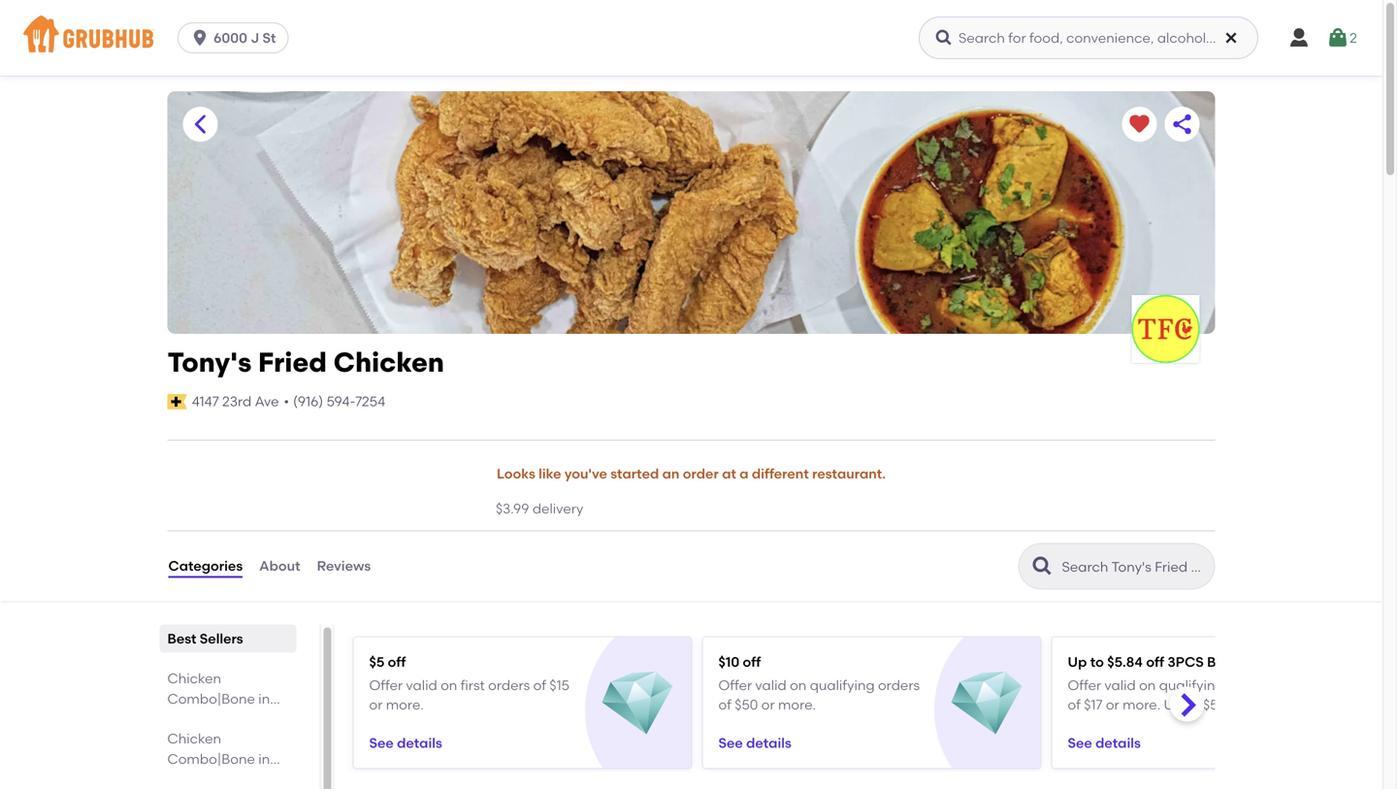 Task type: vqa. For each thing, say whether or not it's contained in the screenshot.
1 week ago
no



Task type: describe. For each thing, give the bounding box(es) containing it.
combo|bone
[[167, 690, 255, 707]]

Search for food, convenience, alcohol... search field
[[919, 17, 1259, 59]]

Search Tony's Fried Chicken search field
[[1060, 557, 1209, 576]]

more. for qualifying
[[778, 697, 816, 713]]

see details button for $5 off offer valid on first orders of $15 or more.
[[369, 726, 442, 761]]

on for qualifying
[[790, 677, 807, 693]]

6000
[[214, 30, 247, 46]]

tony's fried chicken logo image
[[1132, 295, 1200, 363]]

2 button
[[1327, 20, 1358, 55]]

an
[[663, 465, 680, 482]]

0 vertical spatial to
[[1091, 654, 1105, 670]]

tony's
[[167, 346, 252, 379]]

restaurant.
[[813, 465, 886, 482]]

share icon image
[[1171, 113, 1194, 136]]

see details for up to $5.84 off 3pcs biscuit offer valid on qualifying orders of $17 or more. up to $5.84 off.
[[1068, 735, 1141, 752]]

categories button
[[167, 531, 244, 601]]

details for $5 off offer valid on first orders of $15 or more.
[[397, 735, 442, 752]]

1 vertical spatial chicken
[[167, 670, 221, 687]]

svg image inside 2 button
[[1327, 26, 1350, 50]]

orders inside "up to $5.84 off 3pcs biscuit offer valid on qualifying orders of $17 or more. up to $5.84 off."
[[1228, 677, 1270, 693]]

off inside "up to $5.84 off 3pcs biscuit offer valid on qualifying orders of $17 or more. up to $5.84 off."
[[1147, 654, 1165, 670]]

2 vertical spatial chicken
[[167, 711, 221, 727]]

first
[[461, 677, 485, 693]]

(916) 594-7254 button
[[293, 392, 386, 412]]

offer for $5
[[369, 677, 403, 693]]

1 vertical spatial up
[[1164, 697, 1184, 713]]

at
[[722, 465, 737, 482]]

categories
[[168, 558, 243, 574]]

tony's fried chicken
[[167, 346, 444, 379]]

23rd
[[222, 393, 252, 410]]

$10
[[719, 654, 740, 670]]

0 vertical spatial up
[[1068, 654, 1088, 670]]

$10 off offer valid on qualifying orders of $50 or more.
[[719, 654, 920, 713]]

offer inside "up to $5.84 off 3pcs biscuit offer valid on qualifying orders of $17 or more. up to $5.84 off."
[[1068, 677, 1102, 693]]

see details for $5 off offer valid on first orders of $15 or more.
[[369, 735, 442, 752]]

more. for first
[[386, 697, 424, 713]]

6000 j st button
[[178, 22, 296, 53]]

valid for $5 off
[[406, 677, 438, 693]]

3pcs
[[1168, 654, 1204, 670]]

see details for $10 off offer valid on qualifying orders of $50 or more.
[[719, 735, 792, 752]]

$5 off offer valid on first orders of $15 or more.
[[369, 654, 570, 713]]

0 vertical spatial chicken
[[334, 346, 444, 379]]

594-
[[327, 393, 355, 410]]

4147 23rd ave button
[[191, 391, 280, 413]]

caret left icon image
[[189, 113, 212, 136]]

valid for $10 off
[[756, 677, 787, 693]]

best sellers
[[167, 630, 243, 647]]

search icon image
[[1031, 555, 1055, 578]]

like
[[539, 465, 562, 482]]

only
[[225, 711, 255, 727]]

about button
[[258, 531, 301, 601]]

1 horizontal spatial to
[[1187, 697, 1200, 713]]

see for offer valid on qualifying orders of $50 or more.
[[719, 735, 743, 752]]

of for $50
[[719, 697, 732, 713]]

saved restaurant image
[[1128, 113, 1152, 136]]

see for offer valid on first orders of $15 or more.
[[369, 735, 394, 752]]

offer for $10
[[719, 677, 752, 693]]

qualifying inside "up to $5.84 off 3pcs biscuit offer valid on qualifying orders of $17 or more. up to $5.84 off."
[[1160, 677, 1225, 693]]

qualifying inside '$10 off offer valid on qualifying orders of $50 or more.'
[[810, 677, 875, 693]]

main navigation navigation
[[0, 0, 1383, 76]]

see details button for up to $5.84 off 3pcs biscuit offer valid on qualifying orders of $17 or more. up to $5.84 off.
[[1068, 726, 1141, 761]]



Task type: locate. For each thing, give the bounding box(es) containing it.
different
[[752, 465, 809, 482]]

2 see details from the left
[[719, 735, 792, 752]]

orders for first
[[488, 677, 530, 693]]

0 horizontal spatial orders
[[488, 677, 530, 693]]

•
[[284, 393, 289, 410]]

of left $15
[[534, 677, 547, 693]]

4147 23rd ave
[[192, 393, 279, 410]]

2 promo image from the left
[[952, 668, 1023, 739]]

1 off from the left
[[388, 654, 406, 670]]

valid inside "up to $5.84 off 3pcs biscuit offer valid on qualifying orders of $17 or more. up to $5.84 off."
[[1105, 677, 1136, 693]]

1 promo image from the left
[[603, 668, 673, 739]]

orders inside '$10 off offer valid on qualifying orders of $50 or more.'
[[878, 677, 920, 693]]

a
[[740, 465, 749, 482]]

2 horizontal spatial more.
[[1123, 697, 1161, 713]]

6000 j st
[[214, 30, 276, 46]]

2 details from the left
[[747, 735, 792, 752]]

on inside "up to $5.84 off 3pcs biscuit offer valid on qualifying orders of $17 or more. up to $5.84 off."
[[1140, 677, 1156, 693]]

see down $5
[[369, 735, 394, 752]]

off left "3pcs" at the bottom of page
[[1147, 654, 1165, 670]]

0 horizontal spatial valid
[[406, 677, 438, 693]]

• (916) 594-7254
[[284, 393, 386, 410]]

1 horizontal spatial off
[[743, 654, 761, 670]]

1 or from the left
[[369, 697, 383, 713]]

2 qualifying from the left
[[1160, 677, 1225, 693]]

sellers
[[200, 630, 243, 647]]

2 horizontal spatial off
[[1147, 654, 1165, 670]]

$50
[[735, 697, 758, 713]]

chicken up 7254 on the left of page
[[334, 346, 444, 379]]

looks like you've started an order at a different restaurant.
[[497, 465, 886, 482]]

up up $17
[[1068, 654, 1088, 670]]

3 details from the left
[[1096, 735, 1141, 752]]

valid
[[406, 677, 438, 693], [756, 677, 787, 693], [1105, 677, 1136, 693]]

of
[[534, 677, 547, 693], [719, 697, 732, 713], [1068, 697, 1081, 713]]

see details button down $17
[[1068, 726, 1141, 761]]

or inside $5 off offer valid on first orders of $15 or more.
[[369, 697, 383, 713]]

see details
[[369, 735, 442, 752], [719, 735, 792, 752], [1068, 735, 1141, 752]]

offer up $17
[[1068, 677, 1102, 693]]

2 orders from the left
[[878, 677, 920, 693]]

up
[[1068, 654, 1088, 670], [1164, 697, 1184, 713]]

offer inside '$10 off offer valid on qualifying orders of $50 or more.'
[[719, 677, 752, 693]]

in
[[258, 690, 270, 707]]

or down $5
[[369, 697, 383, 713]]

on inside $5 off offer valid on first orders of $15 or more.
[[441, 677, 458, 693]]

1 see details button from the left
[[369, 726, 442, 761]]

2 see details button from the left
[[719, 726, 792, 761]]

about
[[259, 558, 300, 574]]

see details button for $10 off offer valid on qualifying orders of $50 or more.
[[719, 726, 792, 761]]

svg image inside 6000 j st button
[[190, 28, 210, 48]]

details for $10 off offer valid on qualifying orders of $50 or more.
[[747, 735, 792, 752]]

see details button down $50 at the bottom right
[[719, 726, 792, 761]]

1 see from the left
[[369, 735, 394, 752]]

on inside '$10 off offer valid on qualifying orders of $50 or more.'
[[790, 677, 807, 693]]

promo image for offer valid on first orders of $15 or more.
[[603, 668, 673, 739]]

2 horizontal spatial or
[[1106, 697, 1120, 713]]

biscuit
[[1208, 654, 1252, 670]]

2 or from the left
[[762, 697, 775, 713]]

order
[[683, 465, 719, 482]]

3 see from the left
[[1068, 735, 1093, 752]]

0 horizontal spatial offer
[[369, 677, 403, 693]]

$5.84
[[1108, 654, 1143, 670], [1204, 697, 1238, 713]]

3 more. from the left
[[1123, 697, 1161, 713]]

offer
[[369, 677, 403, 693], [719, 677, 752, 693], [1068, 677, 1102, 693]]

1 on from the left
[[441, 677, 458, 693]]

see
[[369, 735, 394, 752], [719, 735, 743, 752], [1068, 735, 1093, 752]]

or
[[369, 697, 383, 713], [762, 697, 775, 713], [1106, 697, 1120, 713]]

1 horizontal spatial more.
[[778, 697, 816, 713]]

$3.99
[[496, 500, 529, 517]]

or right $17
[[1106, 697, 1120, 713]]

see details button
[[369, 726, 442, 761], [719, 726, 792, 761], [1068, 726, 1141, 761]]

off
[[388, 654, 406, 670], [743, 654, 761, 670], [1147, 654, 1165, 670]]

1 horizontal spatial qualifying
[[1160, 677, 1225, 693]]

0 horizontal spatial see
[[369, 735, 394, 752]]

promo image for offer valid on qualifying orders of $50 or more.
[[952, 668, 1023, 739]]

0 horizontal spatial or
[[369, 697, 383, 713]]

details down $50 at the bottom right
[[747, 735, 792, 752]]

1 horizontal spatial valid
[[756, 677, 787, 693]]

2
[[1350, 29, 1358, 46]]

1 see details from the left
[[369, 735, 442, 752]]

promo image
[[603, 668, 673, 739], [952, 668, 1023, 739]]

valid inside $5 off offer valid on first orders of $15 or more.
[[406, 677, 438, 693]]

1 horizontal spatial up
[[1164, 697, 1184, 713]]

$5.84 left "3pcs" at the bottom of page
[[1108, 654, 1143, 670]]

see details down $5
[[369, 735, 442, 752]]

3 off from the left
[[1147, 654, 1165, 670]]

2 horizontal spatial details
[[1096, 735, 1141, 752]]

chicken
[[334, 346, 444, 379], [167, 670, 221, 687], [167, 711, 221, 727]]

looks like you've started an order at a different restaurant. button
[[496, 452, 887, 495]]

2 horizontal spatial of
[[1068, 697, 1081, 713]]

1 horizontal spatial see
[[719, 735, 743, 752]]

0 horizontal spatial of
[[534, 677, 547, 693]]

2 see from the left
[[719, 735, 743, 752]]

or for $5 off
[[369, 697, 383, 713]]

3 or from the left
[[1106, 697, 1120, 713]]

1 vertical spatial to
[[1187, 697, 1200, 713]]

svg image
[[1288, 26, 1311, 50], [1327, 26, 1350, 50], [190, 28, 210, 48], [935, 28, 954, 48], [1224, 30, 1240, 46]]

details down $17
[[1096, 735, 1141, 752]]

orders for qualifying
[[878, 677, 920, 693]]

1 horizontal spatial see details button
[[719, 726, 792, 761]]

1 orders from the left
[[488, 677, 530, 693]]

to
[[1091, 654, 1105, 670], [1187, 697, 1200, 713]]

1 qualifying from the left
[[810, 677, 875, 693]]

more.
[[386, 697, 424, 713], [778, 697, 816, 713], [1123, 697, 1161, 713]]

0 horizontal spatial to
[[1091, 654, 1105, 670]]

off right '$10'
[[743, 654, 761, 670]]

or inside "up to $5.84 off 3pcs biscuit offer valid on qualifying orders of $17 or more. up to $5.84 off."
[[1106, 697, 1120, 713]]

0 horizontal spatial $5.84
[[1108, 654, 1143, 670]]

valid inside '$10 off offer valid on qualifying orders of $50 or more.'
[[756, 677, 787, 693]]

reviews button
[[316, 531, 372, 601]]

of left $17
[[1068, 697, 1081, 713]]

off right $5
[[388, 654, 406, 670]]

1 details from the left
[[397, 735, 442, 752]]

1 horizontal spatial promo image
[[952, 668, 1023, 739]]

2 horizontal spatial see
[[1068, 735, 1093, 752]]

more. inside "up to $5.84 off 3pcs biscuit offer valid on qualifying orders of $17 or more. up to $5.84 off."
[[1123, 697, 1161, 713]]

off.
[[1241, 697, 1262, 713]]

looks
[[497, 465, 536, 482]]

j
[[251, 30, 259, 46]]

1 horizontal spatial $5.84
[[1204, 697, 1238, 713]]

2 more. from the left
[[778, 697, 816, 713]]

1 vertical spatial $5.84
[[1204, 697, 1238, 713]]

orders
[[488, 677, 530, 693], [878, 677, 920, 693], [1228, 677, 1270, 693]]

see down $50 at the bottom right
[[719, 735, 743, 752]]

of inside "up to $5.84 off 3pcs biscuit offer valid on qualifying orders of $17 or more. up to $5.84 off."
[[1068, 697, 1081, 713]]

of inside $5 off offer valid on first orders of $15 or more.
[[534, 677, 547, 693]]

see down $17
[[1068, 735, 1093, 752]]

orders inside $5 off offer valid on first orders of $15 or more.
[[488, 677, 530, 693]]

off inside '$10 off offer valid on qualifying orders of $50 or more.'
[[743, 654, 761, 670]]

2 horizontal spatial see details
[[1068, 735, 1141, 752]]

2 on from the left
[[790, 677, 807, 693]]

details down $5 off offer valid on first orders of $15 or more.
[[397, 735, 442, 752]]

qualifying
[[810, 677, 875, 693], [1160, 677, 1225, 693]]

on for first
[[441, 677, 458, 693]]

0 horizontal spatial details
[[397, 735, 442, 752]]

off inside $5 off offer valid on first orders of $15 or more.
[[388, 654, 406, 670]]

or for $10 off
[[762, 697, 775, 713]]

1 offer from the left
[[369, 677, 403, 693]]

0 horizontal spatial promo image
[[603, 668, 673, 739]]

2 horizontal spatial offer
[[1068, 677, 1102, 693]]

7254
[[355, 393, 386, 410]]

offer down $5
[[369, 677, 403, 693]]

1 horizontal spatial orders
[[878, 677, 920, 693]]

(916)
[[293, 393, 323, 410]]

off for $10 off
[[743, 654, 761, 670]]

3 orders from the left
[[1228, 677, 1270, 693]]

0 horizontal spatial up
[[1068, 654, 1088, 670]]

of for $15
[[534, 677, 547, 693]]

st
[[263, 30, 276, 46]]

0 horizontal spatial qualifying
[[810, 677, 875, 693]]

1 more. from the left
[[386, 697, 424, 713]]

see details button down $5
[[369, 726, 442, 761]]

1 horizontal spatial on
[[790, 677, 807, 693]]

2 offer from the left
[[719, 677, 752, 693]]

off for $5 off
[[388, 654, 406, 670]]

see details down $17
[[1068, 735, 1141, 752]]

started
[[611, 465, 659, 482]]

$5.84 left off.
[[1204, 697, 1238, 713]]

2 horizontal spatial see details button
[[1068, 726, 1141, 761]]

saved restaurant button
[[1123, 107, 1158, 142]]

1 horizontal spatial of
[[719, 697, 732, 713]]

2 off from the left
[[743, 654, 761, 670]]

2 horizontal spatial orders
[[1228, 677, 1270, 693]]

to up $17
[[1091, 654, 1105, 670]]

$5
[[369, 654, 385, 670]]

0 horizontal spatial more.
[[386, 697, 424, 713]]

0 vertical spatial $5.84
[[1108, 654, 1143, 670]]

1 horizontal spatial see details
[[719, 735, 792, 752]]

1 valid from the left
[[406, 677, 438, 693]]

3 see details button from the left
[[1068, 726, 1141, 761]]

0 horizontal spatial see details
[[369, 735, 442, 752]]

4147
[[192, 393, 219, 410]]

3 offer from the left
[[1068, 677, 1102, 693]]

delivery
[[533, 500, 584, 517]]

of inside '$10 off offer valid on qualifying orders of $50 or more.'
[[719, 697, 732, 713]]

see for offer valid on qualifying orders of $17 or more. up to $5.84 off.
[[1068, 735, 1093, 752]]

more. inside $5 off offer valid on first orders of $15 or more.
[[386, 697, 424, 713]]

ave
[[255, 393, 279, 410]]

up to $5.84 off 3pcs biscuit offer valid on qualifying orders of $17 or more. up to $5.84 off.
[[1068, 654, 1270, 713]]

1 horizontal spatial offer
[[719, 677, 752, 693]]

$17
[[1085, 697, 1103, 713]]

$3.99 delivery
[[496, 500, 584, 517]]

3 valid from the left
[[1105, 677, 1136, 693]]

3 on from the left
[[1140, 677, 1156, 693]]

2 horizontal spatial on
[[1140, 677, 1156, 693]]

see details down $50 at the bottom right
[[719, 735, 792, 752]]

or inside '$10 off offer valid on qualifying orders of $50 or more.'
[[762, 697, 775, 713]]

0 horizontal spatial off
[[388, 654, 406, 670]]

offer up $50 at the bottom right
[[719, 677, 752, 693]]

1 horizontal spatial details
[[747, 735, 792, 752]]

2 valid from the left
[[756, 677, 787, 693]]

fried
[[258, 346, 327, 379]]

reviews
[[317, 558, 371, 574]]

details for up to $5.84 off 3pcs biscuit offer valid on qualifying orders of $17 or more. up to $5.84 off.
[[1096, 735, 1141, 752]]

chicken down combo|bone
[[167, 711, 221, 727]]

3 see details from the left
[[1068, 735, 1141, 752]]

best
[[167, 630, 197, 647]]

0 horizontal spatial on
[[441, 677, 458, 693]]

details
[[397, 735, 442, 752], [747, 735, 792, 752], [1096, 735, 1141, 752]]

2 horizontal spatial valid
[[1105, 677, 1136, 693]]

chicken combo|bone in chicken only
[[167, 670, 270, 727]]

$15
[[550, 677, 570, 693]]

up down "3pcs" at the bottom of page
[[1164, 697, 1184, 713]]

or right $50 at the bottom right
[[762, 697, 775, 713]]

of left $50 at the bottom right
[[719, 697, 732, 713]]

offer inside $5 off offer valid on first orders of $15 or more.
[[369, 677, 403, 693]]

1 horizontal spatial or
[[762, 697, 775, 713]]

on
[[441, 677, 458, 693], [790, 677, 807, 693], [1140, 677, 1156, 693]]

to down "3pcs" at the bottom of page
[[1187, 697, 1200, 713]]

chicken up combo|bone
[[167, 670, 221, 687]]

more. inside '$10 off offer valid on qualifying orders of $50 or more.'
[[778, 697, 816, 713]]

subscription pass image
[[167, 394, 187, 409]]

you've
[[565, 465, 608, 482]]

0 horizontal spatial see details button
[[369, 726, 442, 761]]



